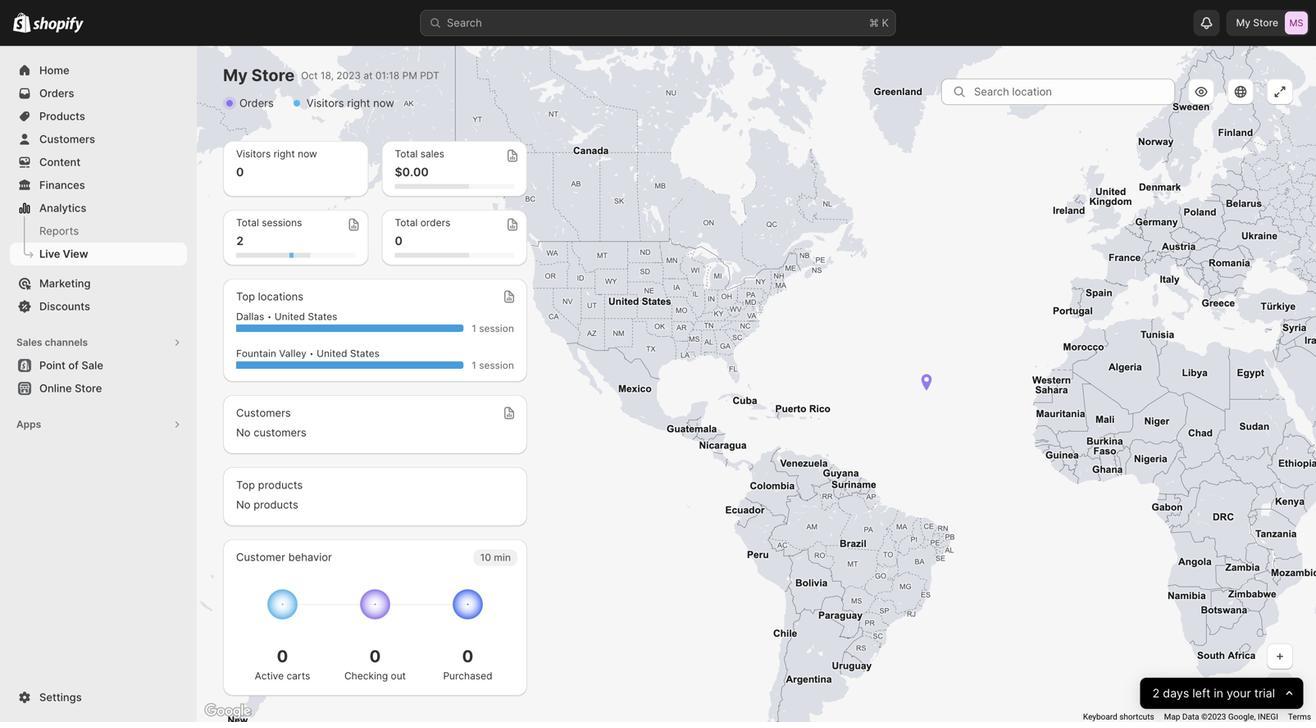 Task type: describe. For each thing, give the bounding box(es) containing it.
trial
[[1255, 687, 1276, 701]]

analytics link
[[10, 197, 187, 220]]

analytics
[[39, 202, 86, 215]]

top for top products no products
[[236, 479, 255, 492]]

total for 0
[[395, 217, 418, 229]]

terms
[[1289, 713, 1312, 722]]

visitors for visitors right now 0
[[236, 148, 271, 160]]

customers
[[254, 427, 307, 439]]

point of sale link
[[10, 354, 187, 377]]

18,
[[321, 70, 334, 82]]

0 horizontal spatial orders
[[39, 87, 74, 100]]

Search location text field
[[975, 79, 1176, 105]]

0 horizontal spatial customers
[[39, 133, 95, 146]]

online store
[[39, 382, 102, 395]]

01:18
[[376, 70, 400, 82]]

days
[[1163, 687, 1190, 701]]

©2023
[[1202, 713, 1227, 722]]

home
[[39, 64, 69, 77]]

content link
[[10, 151, 187, 174]]

shortcuts
[[1120, 713, 1155, 722]]

pdt
[[420, 70, 440, 82]]

0 checking out
[[345, 647, 406, 682]]

0 for 0
[[395, 234, 403, 248]]

⌘ k
[[870, 16, 889, 29]]

1 horizontal spatial orders
[[240, 97, 274, 110]]

discounts
[[39, 300, 90, 313]]

2 days left in your trial button
[[1141, 679, 1304, 710]]

right for visitors right now 0
[[274, 148, 295, 160]]

products
[[39, 110, 85, 123]]

map data ©2023 google, inegi
[[1165, 713, 1279, 722]]

keyboard
[[1084, 713, 1118, 722]]

checking
[[345, 671, 388, 682]]

no customers
[[236, 427, 307, 439]]

$0.00
[[395, 165, 429, 179]]

total for 2
[[236, 217, 259, 229]]

visitors right now
[[307, 97, 394, 110]]

sale
[[82, 359, 103, 372]]

total orders
[[395, 217, 451, 229]]

visitors for visitors right now
[[307, 97, 344, 110]]

apps button
[[10, 414, 187, 436]]

customer
[[236, 551, 285, 564]]

top products no products
[[236, 479, 303, 512]]

live
[[39, 248, 60, 260]]

reports
[[39, 225, 79, 238]]

k
[[882, 16, 889, 29]]

store for my store oct 18, 2023 at 01:18 pm pdt
[[252, 65, 295, 85]]

at
[[364, 70, 373, 82]]

marketing
[[39, 277, 91, 290]]

1 vertical spatial products
[[254, 499, 298, 512]]

active
[[255, 671, 284, 682]]

0 inside visitors right now 0
[[236, 165, 244, 179]]

inegi
[[1258, 713, 1279, 722]]

reports link
[[10, 220, 187, 243]]

settings
[[39, 692, 82, 704]]

my store oct 18, 2023 at 01:18 pm pdt
[[223, 65, 440, 85]]

0 for 0 active carts
[[277, 647, 288, 667]]

orders link
[[10, 82, 187, 105]]

customer behavior
[[236, 551, 332, 564]]

my for my store
[[1237, 17, 1251, 29]]

finances
[[39, 179, 85, 192]]

purchased
[[443, 671, 493, 682]]

home link
[[10, 59, 187, 82]]

google,
[[1229, 713, 1256, 722]]

discounts link
[[10, 295, 187, 318]]

map region
[[197, 46, 1317, 723]]



Task type: vqa. For each thing, say whether or not it's contained in the screenshot.


Task type: locate. For each thing, give the bounding box(es) containing it.
1 horizontal spatial visitors
[[307, 97, 344, 110]]

point
[[39, 359, 66, 372]]

1 no from the top
[[236, 427, 251, 439]]

1 horizontal spatial my
[[1237, 17, 1251, 29]]

0 vertical spatial right
[[347, 97, 370, 110]]

store left oct
[[252, 65, 295, 85]]

no up customer
[[236, 499, 251, 512]]

2 inside dropdown button
[[1153, 687, 1160, 701]]

right inside visitors right now 0
[[274, 148, 295, 160]]

finances link
[[10, 174, 187, 197]]

1 vertical spatial my
[[223, 65, 248, 85]]

live view link
[[10, 243, 187, 266]]

total up $0.00
[[395, 148, 418, 160]]

store
[[1254, 17, 1279, 29], [252, 65, 295, 85], [75, 382, 102, 395]]

0 vertical spatial store
[[1254, 17, 1279, 29]]

min
[[494, 552, 511, 564]]

behavior
[[288, 551, 332, 564]]

2 vertical spatial store
[[75, 382, 102, 395]]

settings link
[[10, 687, 187, 710]]

store down 'sale'
[[75, 382, 102, 395]]

online store link
[[10, 377, 187, 400]]

0 purchased
[[443, 647, 493, 682]]

1 horizontal spatial now
[[373, 97, 394, 110]]

customers up no customers
[[236, 407, 291, 420]]

1 horizontal spatial store
[[252, 65, 295, 85]]

locations
[[258, 290, 304, 303]]

0 vertical spatial 2
[[236, 234, 244, 248]]

live view
[[39, 248, 88, 260]]

0 horizontal spatial my
[[223, 65, 248, 85]]

total
[[395, 148, 418, 160], [236, 217, 259, 229], [395, 217, 418, 229]]

online
[[39, 382, 72, 395]]

view
[[63, 248, 88, 260]]

top down no customers
[[236, 479, 255, 492]]

shopify image
[[13, 13, 31, 33], [33, 17, 84, 33]]

search
[[447, 16, 482, 29]]

oct
[[301, 70, 318, 82]]

top left locations
[[236, 290, 255, 303]]

0 vertical spatial visitors
[[307, 97, 344, 110]]

visitors up the total sessions
[[236, 148, 271, 160]]

map
[[1165, 713, 1181, 722]]

channels
[[45, 337, 88, 349]]

0 horizontal spatial shopify image
[[13, 13, 31, 33]]

0 inside 0 purchased
[[462, 647, 474, 667]]

my
[[1237, 17, 1251, 29], [223, 65, 248, 85]]

customers down products at the left top
[[39, 133, 95, 146]]

no left the customers
[[236, 427, 251, 439]]

now down 01:18
[[373, 97, 394, 110]]

0 vertical spatial now
[[373, 97, 394, 110]]

products link
[[10, 105, 187, 128]]

out
[[391, 671, 406, 682]]

sales channels
[[16, 337, 88, 349]]

online store button
[[0, 377, 197, 400]]

total left sessions
[[236, 217, 259, 229]]

1 vertical spatial top
[[236, 479, 255, 492]]

my left oct
[[223, 65, 248, 85]]

now inside visitors right now 0
[[298, 148, 317, 160]]

left
[[1193, 687, 1211, 701]]

pm
[[402, 70, 417, 82]]

of
[[68, 359, 79, 372]]

total left 'orders'
[[395, 217, 418, 229]]

right for visitors right now
[[347, 97, 370, 110]]

customers link
[[10, 128, 187, 151]]

visitors inside visitors right now 0
[[236, 148, 271, 160]]

sales channels button
[[10, 331, 187, 354]]

keyboard shortcuts button
[[1084, 712, 1155, 723]]

carts
[[287, 671, 310, 682]]

store left my store image
[[1254, 17, 1279, 29]]

1 vertical spatial no
[[236, 499, 251, 512]]

products down the customers
[[258, 479, 303, 492]]

top for top locations
[[236, 290, 255, 303]]

total for $0.00
[[395, 148, 418, 160]]

2 top from the top
[[236, 479, 255, 492]]

sessions
[[262, 217, 302, 229]]

top inside the "top products no products"
[[236, 479, 255, 492]]

1 horizontal spatial shopify image
[[33, 17, 84, 33]]

sales
[[421, 148, 445, 160]]

total sales
[[395, 148, 445, 160]]

right
[[347, 97, 370, 110], [274, 148, 295, 160]]

orders down 'home'
[[39, 87, 74, 100]]

now down visitors right now
[[298, 148, 317, 160]]

0 vertical spatial top
[[236, 290, 255, 303]]

1 vertical spatial store
[[252, 65, 295, 85]]

products up customer behavior
[[254, 499, 298, 512]]

1 top from the top
[[236, 290, 255, 303]]

0 horizontal spatial visitors
[[236, 148, 271, 160]]

visitors
[[307, 97, 344, 110], [236, 148, 271, 160]]

orders up visitors right now 0
[[240, 97, 274, 110]]

no inside the "top products no products"
[[236, 499, 251, 512]]

0 up active on the left
[[277, 647, 288, 667]]

right down the at
[[347, 97, 370, 110]]

0
[[236, 165, 244, 179], [395, 234, 403, 248], [277, 647, 288, 667], [370, 647, 381, 667], [462, 647, 474, 667]]

now for visitors right now 0
[[298, 148, 317, 160]]

my for my store oct 18, 2023 at 01:18 pm pdt
[[223, 65, 248, 85]]

0 vertical spatial no
[[236, 427, 251, 439]]

2 for 2 days left in your trial
[[1153, 687, 1160, 701]]

10
[[480, 552, 491, 564]]

total sessions
[[236, 217, 302, 229]]

sales
[[16, 337, 42, 349]]

right up sessions
[[274, 148, 295, 160]]

2 left days
[[1153, 687, 1160, 701]]

store for my store
[[1254, 17, 1279, 29]]

1 horizontal spatial 2
[[1153, 687, 1160, 701]]

0 horizontal spatial right
[[274, 148, 295, 160]]

terms link
[[1289, 713, 1312, 722]]

0 vertical spatial my
[[1237, 17, 1251, 29]]

1 vertical spatial now
[[298, 148, 317, 160]]

⌘
[[870, 16, 879, 29]]

0 horizontal spatial 2
[[236, 234, 244, 248]]

now for visitors right now
[[373, 97, 394, 110]]

2 days left in your trial
[[1153, 687, 1276, 701]]

top
[[236, 290, 255, 303], [236, 479, 255, 492]]

2 horizontal spatial store
[[1254, 17, 1279, 29]]

your
[[1227, 687, 1252, 701]]

0 up checking
[[370, 647, 381, 667]]

0 vertical spatial products
[[258, 479, 303, 492]]

0 inside the 0 checking out
[[370, 647, 381, 667]]

0 vertical spatial customers
[[39, 133, 95, 146]]

no
[[236, 427, 251, 439], [236, 499, 251, 512]]

0 horizontal spatial now
[[298, 148, 317, 160]]

0 up the total sessions
[[236, 165, 244, 179]]

orders
[[421, 217, 451, 229]]

google image
[[201, 701, 255, 723]]

store for online store
[[75, 382, 102, 395]]

1 vertical spatial right
[[274, 148, 295, 160]]

2
[[236, 234, 244, 248], [1153, 687, 1160, 701]]

1 vertical spatial visitors
[[236, 148, 271, 160]]

products
[[258, 479, 303, 492], [254, 499, 298, 512]]

my store image
[[1286, 11, 1309, 34]]

my left my store image
[[1237, 17, 1251, 29]]

0 active carts
[[255, 647, 310, 682]]

data
[[1183, 713, 1200, 722]]

point of sale button
[[0, 354, 197, 377]]

point of sale
[[39, 359, 103, 372]]

store inside button
[[75, 382, 102, 395]]

10 min
[[480, 552, 511, 564]]

0 inside 0 active carts
[[277, 647, 288, 667]]

marketing link
[[10, 272, 187, 295]]

0 for 0 purchased
[[462, 647, 474, 667]]

my store
[[1237, 17, 1279, 29]]

2 for 2
[[236, 234, 244, 248]]

2023
[[337, 70, 361, 82]]

in
[[1214, 687, 1224, 701]]

now
[[373, 97, 394, 110], [298, 148, 317, 160]]

1 horizontal spatial customers
[[236, 407, 291, 420]]

0 up purchased
[[462, 647, 474, 667]]

orders
[[39, 87, 74, 100], [240, 97, 274, 110]]

content
[[39, 156, 81, 169]]

top locations
[[236, 290, 304, 303]]

0 down total orders
[[395, 234, 403, 248]]

2 down the total sessions
[[236, 234, 244, 248]]

1 horizontal spatial right
[[347, 97, 370, 110]]

2 no from the top
[[236, 499, 251, 512]]

apps
[[16, 419, 41, 431]]

visitors right now 0
[[236, 148, 317, 179]]

1 vertical spatial 2
[[1153, 687, 1160, 701]]

keyboard shortcuts
[[1084, 713, 1155, 722]]

visitors down 18,
[[307, 97, 344, 110]]

0 horizontal spatial store
[[75, 382, 102, 395]]

1 vertical spatial customers
[[236, 407, 291, 420]]

0 for 0 checking out
[[370, 647, 381, 667]]



